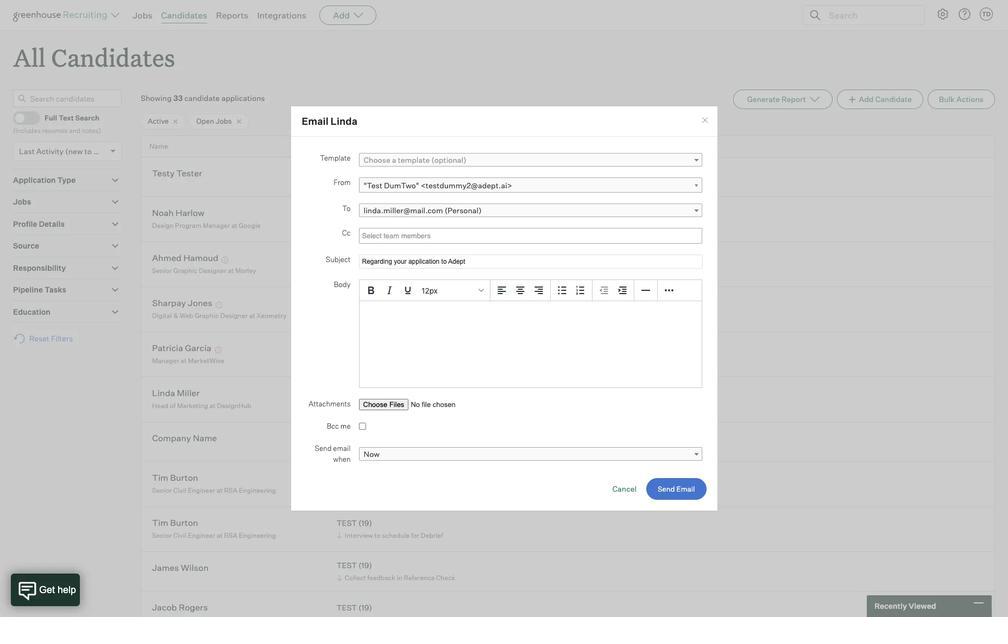 Task type: locate. For each thing, give the bounding box(es) containing it.
sharpay jones link
[[152, 298, 212, 310]]

schedule down linda.miller@mail.com
[[385, 222, 413, 230]]

in inside test (19) collect feedback in application review
[[397, 357, 403, 365]]

interview
[[412, 179, 440, 187], [345, 312, 373, 320], [452, 312, 480, 320], [345, 402, 373, 410], [345, 532, 373, 540]]

0 horizontal spatial manager
[[152, 357, 179, 365]]

1 horizontal spatial name
[[193, 433, 217, 444]]

2 test from the top
[[337, 344, 357, 353]]

email
[[302, 115, 329, 127], [677, 485, 695, 494]]

collect inside test (19) collect feedback in reference check
[[345, 574, 366, 582]]

(19)
[[359, 166, 372, 176], [359, 344, 372, 353], [359, 389, 372, 398], [359, 432, 372, 441], [359, 519, 372, 528], [359, 561, 372, 571], [359, 604, 372, 613]]

at inside "linda miller head of marketing at designhub"
[[210, 402, 216, 410]]

designer inside designer (50) interviews to schedule for onsite
[[337, 254, 369, 263]]

schedule inside the designer (50) interviews to schedule for preliminary screen
[[385, 222, 413, 230]]

to inside test (19) interview to schedule for debrief
[[374, 532, 381, 540]]

collect for test (19) collect feedback in reference check
[[345, 574, 366, 582]]

program
[[175, 222, 202, 230]]

4 (19) from the top
[[359, 432, 372, 441]]

last activity (new to old)
[[19, 147, 108, 156]]

email inside send email link
[[677, 485, 695, 494]]

for left onsite at the top left of page
[[414, 267, 423, 275]]

technical down a
[[381, 179, 411, 187]]

test
[[337, 166, 357, 176], [337, 344, 357, 353], [337, 389, 357, 398], [337, 432, 357, 441], [337, 519, 357, 528], [337, 561, 357, 571], [337, 604, 357, 613]]

interview to schedule for holding tank link
[[335, 401, 464, 411]]

0 vertical spatial name
[[149, 142, 168, 150]]

close image
[[701, 116, 709, 125]]

candidates right "jobs" link on the top left of the page
[[161, 10, 207, 21]]

None checkbox
[[359, 423, 366, 430]]

1 vertical spatial engineer
[[188, 532, 215, 540]]

linda
[[331, 115, 358, 127], [152, 388, 175, 399]]

to down linda.miller@mail.com
[[378, 222, 384, 230]]

for inside test (19) interview to schedule for debrief
[[411, 532, 419, 540]]

name right company
[[193, 433, 217, 444]]

2 burton from the top
[[170, 518, 198, 529]]

in inside test (19) collect feedback in reference check
[[397, 574, 403, 582]]

recently viewed
[[875, 602, 936, 611]]

feedback left reference
[[367, 574, 396, 582]]

linda miller link
[[152, 388, 200, 401]]

1 horizontal spatial email
[[677, 485, 695, 494]]

1 vertical spatial tim
[[152, 518, 168, 529]]

application down the last
[[13, 175, 56, 185]]

interviews inside the test (19) interviews to schedule for preliminary screen
[[345, 444, 376, 453]]

3 (50) from the top
[[371, 299, 386, 308]]

interviews inside the designer (50) interviews to schedule for preliminary screen
[[345, 222, 376, 230]]

last activity (new to old) option
[[19, 147, 108, 156]]

body
[[334, 280, 351, 289]]

interviews up body
[[345, 267, 376, 275]]

burton down company name link
[[170, 473, 198, 484]]

schedule down 12px toolbar
[[382, 312, 410, 320]]

(19) inside the test (19) interviews to schedule for preliminary screen
[[359, 432, 372, 441]]

profile details
[[13, 219, 65, 229]]

designer inside designer (50) interview to schedule for technical interview
[[337, 299, 369, 308]]

for inside the test (19) interviews to schedule for preliminary screen
[[414, 444, 423, 453]]

1 vertical spatial interviews
[[345, 267, 376, 275]]

marketwise
[[188, 357, 225, 365]]

1 vertical spatial senior
[[152, 487, 172, 495]]

1 (19) from the top
[[359, 166, 372, 176]]

1 vertical spatial civil
[[173, 532, 186, 540]]

33
[[173, 94, 183, 103]]

full
[[45, 114, 57, 122]]

0 horizontal spatial application
[[13, 175, 56, 185]]

to right email
[[378, 444, 384, 453]]

1 horizontal spatial add
[[859, 95, 874, 104]]

collect inside test (19) collect feedback in application review
[[345, 357, 366, 365]]

(19) inside test (19) collect feedback in application review
[[359, 344, 372, 353]]

tester
[[176, 168, 202, 179]]

schedule up 12px toolbar
[[385, 267, 413, 275]]

2 toolbar from the left
[[551, 280, 592, 301]]

civil down company name link
[[173, 487, 186, 495]]

5 (19) from the top
[[359, 519, 372, 528]]

0 vertical spatial civil
[[173, 487, 186, 495]]

manager down patricia at the left bottom
[[152, 357, 179, 365]]

burton up james wilson
[[170, 518, 198, 529]]

0 vertical spatial feedback
[[367, 357, 396, 365]]

1 vertical spatial candidates
[[51, 41, 175, 73]]

for for designer (50) interviews to schedule for preliminary screen
[[414, 222, 423, 230]]

civil
[[173, 487, 186, 495], [173, 532, 186, 540]]

(19) up the now on the bottom of the page
[[359, 432, 372, 441]]

1 toolbar from the left
[[490, 280, 551, 301]]

responsibility
[[13, 263, 66, 273]]

schedule inside designer (50) interview to schedule for technical interview
[[382, 312, 410, 320]]

for right the dos
[[372, 179, 380, 187]]

to up test (19) collect feedback in reference check
[[374, 532, 381, 540]]

schedule inside the test (19) interviews to schedule for preliminary screen
[[385, 444, 413, 453]]

viewed
[[909, 602, 936, 611]]

3 test from the top
[[337, 389, 357, 398]]

designer up "cc"
[[337, 209, 369, 218]]

(19) up the dos
[[359, 166, 372, 176]]

4 test from the top
[[337, 432, 357, 441]]

0 vertical spatial in
[[397, 357, 403, 365]]

for for test (19) 2 to-dos for technical interview
[[372, 179, 380, 187]]

to for designer (50) interview to schedule for technical interview
[[374, 312, 381, 320]]

schedule for designer (50) interviews to schedule for preliminary screen
[[385, 222, 413, 230]]

email linda dialog
[[290, 106, 718, 512]]

interviews to schedule for preliminary screen link
[[335, 221, 485, 231], [335, 443, 485, 454]]

interviews to schedule for preliminary screen link for (19)
[[335, 443, 485, 454]]

1 interviews to schedule for preliminary screen link from the top
[[335, 221, 485, 231]]

0 vertical spatial candidates
[[161, 10, 207, 21]]

to for last activity (new to old)
[[85, 147, 92, 156]]

1 vertical spatial send
[[658, 485, 675, 494]]

miller
[[177, 388, 200, 399]]

interviews inside designer (50) interviews to schedule for onsite
[[345, 267, 376, 275]]

for down linda.miller@mail.com (personal)
[[414, 222, 423, 230]]

at
[[231, 222, 237, 230], [228, 267, 234, 275], [249, 312, 255, 320], [181, 357, 187, 365], [210, 402, 216, 410], [217, 487, 223, 495], [217, 532, 223, 540]]

for down 12px toolbar
[[411, 312, 419, 320]]

1 vertical spatial email
[[677, 485, 695, 494]]

2 civil from the top
[[173, 532, 186, 540]]

feedback for test (19) collect feedback in application review
[[367, 357, 396, 365]]

jobs link
[[133, 10, 152, 21]]

manager right program
[[203, 222, 230, 230]]

interviews up when
[[345, 444, 376, 453]]

bulk
[[939, 95, 955, 104]]

tim burton link up james wilson
[[152, 518, 198, 531]]

0 vertical spatial screen
[[461, 222, 482, 230]]

0 vertical spatial preliminary
[[424, 222, 459, 230]]

1 burton from the top
[[170, 473, 198, 484]]

2 senior from the top
[[152, 487, 172, 495]]

collect for test (19) collect feedback in application review
[[345, 357, 366, 365]]

to inside designer (50) interview to schedule for technical interview
[[374, 312, 381, 320]]

designer down "cc"
[[337, 254, 369, 263]]

2 interviews from the top
[[345, 267, 376, 275]]

jobs up profile
[[13, 197, 31, 207]]

patricia garcia has been in application review for more than 5 days image
[[213, 347, 223, 354]]

in left reference
[[397, 574, 403, 582]]

feedback inside test (19) collect feedback in application review
[[367, 357, 396, 365]]

0 horizontal spatial jobs
[[13, 197, 31, 207]]

test (19) interviews to schedule for preliminary screen
[[337, 432, 482, 453]]

2 feedback from the top
[[367, 574, 396, 582]]

jobs
[[133, 10, 152, 21], [216, 117, 232, 126], [13, 197, 31, 207]]

to up test (19) collect feedback in application review
[[374, 312, 381, 320]]

for for test (19) interview to schedule for holding tank
[[411, 402, 419, 410]]

for inside test (19) interview to schedule for holding tank
[[411, 402, 419, 410]]

tim burton link down company
[[152, 473, 198, 485]]

2 preliminary from the top
[[424, 444, 459, 453]]

2 vertical spatial senior
[[152, 532, 172, 540]]

schedule inside designer (50) interviews to schedule for onsite
[[385, 267, 413, 275]]

1 screen from the top
[[461, 222, 482, 230]]

(19) inside test (19) interview to schedule for holding tank
[[359, 389, 372, 398]]

"test
[[364, 181, 382, 190]]

google
[[239, 222, 261, 230]]

toolbar
[[490, 280, 551, 301], [551, 280, 592, 301], [592, 280, 634, 301]]

graphic down jones on the left of page
[[195, 312, 219, 320]]

0 vertical spatial (50)
[[371, 209, 386, 218]]

None file field
[[359, 399, 493, 411]]

for inside designer (50) interview to schedule for technical interview
[[411, 312, 419, 320]]

schedule inside test (19) interview to schedule for holding tank
[[382, 402, 410, 410]]

tim up james
[[152, 518, 168, 529]]

0 vertical spatial engineer
[[188, 487, 215, 495]]

ahmed hamoud
[[152, 253, 218, 264]]

for for test (19) interviews to schedule for preliminary screen
[[414, 444, 423, 453]]

interviews down to in the top left of the page
[[345, 222, 376, 230]]

0 vertical spatial send
[[315, 444, 332, 453]]

(19) for test (19) 2 to-dos for technical interview
[[359, 166, 372, 176]]

0 horizontal spatial add
[[333, 10, 350, 21]]

feedback inside test (19) collect feedback in reference check
[[367, 574, 396, 582]]

td button
[[978, 5, 995, 23]]

collect feedback in application review link
[[335, 356, 465, 366]]

0 vertical spatial linda
[[331, 115, 358, 127]]

sharpay jones
[[152, 298, 212, 309]]

7 (19) from the top
[[359, 604, 372, 613]]

(19) inside test (19) collect feedback in reference check
[[359, 561, 372, 571]]

interview up test (19) collect feedback in reference check
[[345, 532, 373, 540]]

1 vertical spatial engineering
[[239, 532, 276, 540]]

linda up 'head'
[[152, 388, 175, 399]]

1 preliminary from the top
[[424, 222, 459, 230]]

0 horizontal spatial technical
[[381, 179, 411, 187]]

senior down the ahmed at the left top of the page
[[152, 267, 172, 275]]

for for test (19) interview to schedule for debrief
[[411, 532, 419, 540]]

0 vertical spatial manager
[[203, 222, 230, 230]]

(19) up collect feedback in reference check link
[[359, 561, 372, 571]]

1 tim burton senior civil engineer at rsa engineering from the top
[[152, 473, 276, 495]]

interview inside test (19) 2 to-dos for technical interview
[[412, 179, 440, 187]]

schedule right the now on the bottom of the page
[[385, 444, 413, 453]]

(19) for test (19) collect feedback in application review
[[359, 344, 372, 353]]

linda miller head of marketing at designhub
[[152, 388, 251, 410]]

1 collect from the top
[[345, 357, 366, 365]]

screen for (50)
[[461, 222, 482, 230]]

1 rsa from the top
[[224, 487, 238, 495]]

send left email
[[315, 444, 332, 453]]

(19) up interview to schedule for debrief 'link'
[[359, 519, 372, 528]]

1 in from the top
[[397, 357, 403, 365]]

1 vertical spatial (50)
[[371, 254, 386, 263]]

1 (50) from the top
[[371, 209, 386, 218]]

candidates down "jobs" link on the top left of the page
[[51, 41, 175, 73]]

email linda
[[302, 115, 358, 127]]

to up designer (50) interview to schedule for technical interview
[[378, 267, 384, 275]]

at inside noah harlow design program manager at google
[[231, 222, 237, 230]]

schedule up test (19) collect feedback in reference check
[[382, 532, 410, 540]]

tank
[[446, 402, 461, 410]]

source
[[13, 241, 39, 251]]

(19) up interview to schedule for holding tank link
[[359, 389, 372, 398]]

bulk actions link
[[928, 90, 995, 109]]

0 vertical spatial engineering
[[239, 487, 276, 495]]

0 horizontal spatial email
[[302, 115, 329, 127]]

collect feedback in reference check link
[[335, 573, 458, 583]]

5 test from the top
[[337, 519, 357, 528]]

reference
[[404, 574, 435, 582]]

1 horizontal spatial send
[[658, 485, 675, 494]]

0 vertical spatial tim
[[152, 473, 168, 484]]

test (19) collect feedback in reference check
[[337, 561, 455, 582]]

to-
[[350, 179, 359, 187]]

dos
[[359, 179, 370, 187]]

screen down (personal)
[[461, 222, 482, 230]]

manager inside noah harlow design program manager at google
[[203, 222, 230, 230]]

1 vertical spatial collect
[[345, 574, 366, 582]]

interviews to schedule for preliminary screen link for (50)
[[335, 221, 485, 231]]

3 (19) from the top
[[359, 389, 372, 398]]

interview down choose a template (optional)
[[412, 179, 440, 187]]

test inside test (19) interview to schedule for debrief
[[337, 519, 357, 528]]

screen inside the designer (50) interviews to schedule for preliminary screen
[[461, 222, 482, 230]]

test inside test (19) interview to schedule for holding tank
[[337, 389, 357, 398]]

(50) inside designer (50) interviews to schedule for onsite
[[371, 254, 386, 263]]

add inside popup button
[[333, 10, 350, 21]]

1 tim from the top
[[152, 473, 168, 484]]

to inside the designer (50) interviews to schedule for preliminary screen
[[378, 222, 384, 230]]

technical for (19)
[[381, 179, 411, 187]]

schedule left holding
[[382, 402, 410, 410]]

1 vertical spatial burton
[[170, 518, 198, 529]]

schedule inside test (19) interview to schedule for debrief
[[382, 532, 410, 540]]

senior graphic designer at morley
[[152, 267, 256, 275]]

interviews to schedule for preliminary screen link down interview to schedule for holding tank link
[[335, 443, 485, 454]]

2 collect from the top
[[345, 574, 366, 582]]

(19) inside test (19) 2 to-dos for technical interview
[[359, 166, 372, 176]]

send inside send email when
[[315, 444, 332, 453]]

0 vertical spatial graphic
[[173, 267, 197, 275]]

0 vertical spatial collect
[[345, 357, 366, 365]]

0 vertical spatial burton
[[170, 473, 198, 484]]

engineer down company name link
[[188, 487, 215, 495]]

send email link
[[647, 479, 707, 500]]

collect up attachments
[[345, 357, 366, 365]]

interview for test (19) interview to schedule for holding tank
[[345, 402, 373, 410]]

(19) up collect feedback in application review link
[[359, 344, 372, 353]]

to
[[85, 147, 92, 156], [378, 222, 384, 230], [378, 267, 384, 275], [374, 312, 381, 320], [374, 402, 381, 410], [378, 444, 384, 453], [374, 532, 381, 540]]

jobs right open
[[216, 117, 232, 126]]

designer for designer (50) interviews to schedule for preliminary screen
[[337, 209, 369, 218]]

(50) up the interview to schedule for technical interview link
[[371, 299, 386, 308]]

for left holding
[[411, 402, 419, 410]]

full text search (includes resumes and notes)
[[13, 114, 101, 135]]

review
[[440, 357, 462, 365]]

bulk actions
[[939, 95, 984, 104]]

civil up james wilson
[[173, 532, 186, 540]]

(includes
[[13, 127, 41, 135]]

checkmark image
[[18, 114, 26, 121]]

choose
[[364, 155, 391, 164]]

resumes
[[42, 127, 68, 135]]

2 in from the top
[[397, 574, 403, 582]]

2 screen from the top
[[461, 444, 482, 453]]

1 horizontal spatial jobs
[[133, 10, 152, 21]]

for down holding
[[414, 444, 423, 453]]

0 vertical spatial tim burton senior civil engineer at rsa engineering
[[152, 473, 276, 495]]

3 interviews from the top
[[345, 444, 376, 453]]

test inside test (19) 2 to-dos for technical interview
[[337, 166, 357, 176]]

tim down company
[[152, 473, 168, 484]]

for inside test (19) 2 to-dos for technical interview
[[372, 179, 380, 187]]

0 vertical spatial tim burton link
[[152, 473, 198, 485]]

tim burton senior civil engineer at rsa engineering up the wilson
[[152, 518, 276, 540]]

0 vertical spatial rsa
[[224, 487, 238, 495]]

test inside test (19) collect feedback in reference check
[[337, 561, 357, 571]]

ahmed hamoud link
[[152, 253, 218, 265]]

all candidates
[[13, 41, 175, 73]]

preliminary
[[424, 222, 459, 230], [424, 444, 459, 453]]

to for test (19) interviews to schedule for preliminary screen
[[378, 444, 384, 453]]

integrations link
[[257, 10, 307, 21]]

0 vertical spatial technical
[[381, 179, 411, 187]]

garcia
[[185, 343, 211, 354]]

bcc
[[327, 422, 339, 431]]

to inside the test (19) interviews to schedule for preliminary screen
[[378, 444, 384, 453]]

head
[[152, 402, 168, 410]]

2 vertical spatial interviews
[[345, 444, 376, 453]]

preliminary inside the designer (50) interviews to schedule for preliminary screen
[[424, 222, 459, 230]]

to inside designer (50) interviews to schedule for onsite
[[378, 267, 384, 275]]

0 vertical spatial add
[[333, 10, 350, 21]]

design
[[152, 222, 174, 230]]

text
[[59, 114, 74, 122]]

schedule for test (19) interview to schedule for debrief
[[382, 532, 410, 540]]

for inside designer (50) interviews to schedule for onsite
[[414, 267, 423, 275]]

2 interviews to schedule for preliminary screen link from the top
[[335, 443, 485, 454]]

1 feedback from the top
[[367, 357, 396, 365]]

me
[[341, 422, 351, 431]]

graphic down ahmed hamoud link on the left of the page
[[173, 267, 197, 275]]

1 vertical spatial name
[[193, 433, 217, 444]]

technical inside test (19) 2 to-dos for technical interview
[[381, 179, 411, 187]]

schedule for test (19) interview to schedule for holding tank
[[382, 402, 410, 410]]

&
[[174, 312, 178, 320]]

0 vertical spatial interviews
[[345, 222, 376, 230]]

2 (50) from the top
[[371, 254, 386, 263]]

2 tim from the top
[[152, 518, 168, 529]]

for left 'debrief'
[[411, 532, 419, 540]]

6 (19) from the top
[[359, 561, 372, 571]]

0 vertical spatial senior
[[152, 267, 172, 275]]

preliminary down holding
[[424, 444, 459, 453]]

test inside the test (19) interviews to schedule for preliminary screen
[[337, 432, 357, 441]]

1 vertical spatial rsa
[[224, 532, 238, 540]]

interviews to schedule for preliminary screen link down linda.miller@mail.com
[[335, 221, 485, 231]]

all
[[13, 41, 46, 73]]

linda up the template
[[331, 115, 358, 127]]

3 toolbar from the left
[[592, 280, 634, 301]]

1 vertical spatial feedback
[[367, 574, 396, 582]]

harlow
[[176, 208, 205, 219]]

senior up james
[[152, 532, 172, 540]]

for inside the designer (50) interviews to schedule for preliminary screen
[[414, 222, 423, 230]]

technical down 12px
[[421, 312, 450, 320]]

name down active
[[149, 142, 168, 150]]

1 engineering from the top
[[239, 487, 276, 495]]

1 senior from the top
[[152, 267, 172, 275]]

senior down company
[[152, 487, 172, 495]]

1 vertical spatial technical
[[421, 312, 450, 320]]

send right cancel
[[658, 485, 675, 494]]

for for designer (50) interviews to schedule for onsite
[[414, 267, 423, 275]]

to inside test (19) interview to schedule for holding tank
[[374, 402, 381, 410]]

jobs left candidates link
[[133, 10, 152, 21]]

2 vertical spatial (50)
[[371, 299, 386, 308]]

to for designer (50) interviews to schedule for preliminary screen
[[378, 222, 384, 230]]

feedback for test (19) collect feedback in reference check
[[367, 574, 396, 582]]

greenhouse recruiting image
[[13, 9, 111, 22]]

0 horizontal spatial send
[[315, 444, 332, 453]]

interview inside test (19) interview to schedule for debrief
[[345, 532, 373, 540]]

in up test (19) interview to schedule for holding tank
[[397, 357, 403, 365]]

0 vertical spatial email
[[302, 115, 329, 127]]

screen down tank
[[461, 444, 482, 453]]

linda.miller@mail.com (personal) link
[[359, 204, 703, 217]]

tim burton link
[[152, 473, 198, 485], [152, 518, 198, 531]]

1 vertical spatial tim burton link
[[152, 518, 198, 531]]

for for designer (50) interview to schedule for technical interview
[[411, 312, 419, 320]]

to for test (19) interview to schedule for holding tank
[[374, 402, 381, 410]]

debrief
[[421, 532, 443, 540]]

to right attachments
[[374, 402, 381, 410]]

1 horizontal spatial manager
[[203, 222, 230, 230]]

to left "old)"
[[85, 147, 92, 156]]

feedback up test (19) interview to schedule for holding tank
[[367, 357, 396, 365]]

1 vertical spatial manager
[[152, 357, 179, 365]]

designer down body
[[337, 299, 369, 308]]

in for test (19) collect feedback in reference check
[[397, 574, 403, 582]]

jacob rogers
[[152, 603, 208, 614]]

engineer up the wilson
[[188, 532, 215, 540]]

1 vertical spatial tim burton senior civil engineer at rsa engineering
[[152, 518, 276, 540]]

(19) inside test (19) interview to schedule for debrief
[[359, 519, 372, 528]]

screen inside the test (19) interviews to schedule for preliminary screen
[[461, 444, 482, 453]]

test inside test (19) collect feedback in application review
[[337, 344, 357, 353]]

technical inside designer (50) interview to schedule for technical interview
[[421, 312, 450, 320]]

application left review
[[404, 357, 439, 365]]

reports
[[216, 10, 249, 21]]

1 vertical spatial application
[[404, 357, 439, 365]]

1 horizontal spatial application
[[404, 357, 439, 365]]

1 vertical spatial add
[[859, 95, 874, 104]]

linda inside "linda miller head of marketing at designhub"
[[152, 388, 175, 399]]

(19) down collect feedback in reference check link
[[359, 604, 372, 613]]

0 vertical spatial interviews to schedule for preliminary screen link
[[335, 221, 485, 231]]

1 vertical spatial linda
[[152, 388, 175, 399]]

1 horizontal spatial technical
[[421, 312, 450, 320]]

preliminary down linda.miller@mail.com (personal)
[[424, 222, 459, 230]]

1 interviews from the top
[[345, 222, 376, 230]]

(50) up interviews to schedule for onsite link
[[371, 254, 386, 263]]

(50) down "test
[[371, 209, 386, 218]]

designer inside the designer (50) interviews to schedule for preliminary screen
[[337, 209, 369, 218]]

6 test from the top
[[337, 561, 357, 571]]

morley
[[235, 267, 256, 275]]

None text field
[[359, 229, 442, 243]]

in for test (19) collect feedback in application review
[[397, 357, 403, 365]]

filters
[[51, 334, 73, 343]]

sharpay
[[152, 298, 186, 309]]

7 test from the top
[[337, 604, 357, 613]]

1 test from the top
[[337, 166, 357, 176]]

test for test (19) 2 to-dos for technical interview
[[337, 166, 357, 176]]

(19) for test (19) interview to schedule for debrief
[[359, 519, 372, 528]]

tim burton senior civil engineer at rsa engineering down company name link
[[152, 473, 276, 495]]

1 tim burton link from the top
[[152, 473, 198, 485]]

dumtwo"
[[384, 181, 419, 190]]

test (19)
[[337, 604, 372, 613]]

1 vertical spatial interviews to schedule for preliminary screen link
[[335, 443, 485, 454]]

interview inside test (19) interview to schedule for holding tank
[[345, 402, 373, 410]]

now link
[[359, 448, 703, 461]]

1 vertical spatial jobs
[[216, 117, 232, 126]]

interview up me
[[345, 402, 373, 410]]

1 vertical spatial screen
[[461, 444, 482, 453]]

tim
[[152, 473, 168, 484], [152, 518, 168, 529]]

(50) inside designer (50) interview to schedule for technical interview
[[371, 299, 386, 308]]

2 (19) from the top
[[359, 344, 372, 353]]

interview down body
[[345, 312, 373, 320]]

pipeline tasks
[[13, 285, 66, 295]]

0 horizontal spatial linda
[[152, 388, 175, 399]]

rogers
[[179, 603, 208, 614]]

linda.miller@mail.com
[[364, 206, 443, 215]]

1 horizontal spatial linda
[[331, 115, 358, 127]]

schedule for test (19) interviews to schedule for preliminary screen
[[385, 444, 413, 453]]

collect up the test (19)
[[345, 574, 366, 582]]

1 vertical spatial in
[[397, 574, 403, 582]]

1 vertical spatial preliminary
[[424, 444, 459, 453]]

preliminary inside the test (19) interviews to schedule for preliminary screen
[[424, 444, 459, 453]]



Task type: describe. For each thing, give the bounding box(es) containing it.
noah harlow design program manager at google
[[152, 208, 261, 230]]

type
[[57, 175, 76, 185]]

add for add
[[333, 10, 350, 21]]

test (19) collect feedback in application review
[[337, 344, 462, 365]]

attachments
[[309, 400, 351, 408]]

linda.miller@mail.com (personal)
[[364, 206, 482, 215]]

james
[[152, 563, 179, 574]]

pipeline
[[13, 285, 43, 295]]

schedule for designer (50) interview to schedule for technical interview
[[382, 312, 410, 320]]

education
[[13, 307, 51, 317]]

profile
[[13, 219, 37, 229]]

hamoud
[[183, 253, 218, 264]]

integrations
[[257, 10, 307, 21]]

designer (50) interview to schedule for technical interview
[[337, 299, 480, 320]]

test for test (19) interviews to schedule for preliminary screen
[[337, 432, 357, 441]]

12px button
[[417, 281, 488, 300]]

1 civil from the top
[[173, 487, 186, 495]]

schedule for designer (50) interviews to schedule for onsite
[[385, 267, 413, 275]]

test for test (19) interview to schedule for debrief
[[337, 519, 357, 528]]

interviews to schedule for onsite link
[[335, 266, 447, 276]]

0 vertical spatial jobs
[[133, 10, 152, 21]]

xeometry
[[257, 312, 287, 320]]

(19) for test (19) interview to schedule for holding tank
[[359, 389, 372, 398]]

none checkbox inside email linda dialog
[[359, 423, 366, 430]]

from
[[334, 178, 351, 187]]

generate
[[747, 95, 780, 104]]

noah harlow link
[[152, 208, 205, 220]]

technical for (50)
[[421, 312, 450, 320]]

send for send email when
[[315, 444, 332, 453]]

2 engineer from the top
[[188, 532, 215, 540]]

test for test (19) collect feedback in reference check
[[337, 561, 357, 571]]

sharpay jones has been in technical interview for more than 14 days image
[[214, 302, 224, 309]]

candidate
[[876, 95, 912, 104]]

12px group
[[359, 280, 702, 301]]

cancel
[[613, 485, 637, 494]]

showing 33 candidate applications
[[141, 94, 265, 103]]

test for test (19) interview to schedule for holding tank
[[337, 389, 357, 398]]

interview for designer (50) interview to schedule for technical interview
[[345, 312, 373, 320]]

jones
[[188, 298, 212, 309]]

actions
[[957, 95, 984, 104]]

reset
[[29, 334, 49, 343]]

none text field inside email linda dialog
[[359, 229, 442, 243]]

company
[[152, 433, 191, 444]]

send for send email
[[658, 485, 675, 494]]

2 horizontal spatial jobs
[[216, 117, 232, 126]]

screen for (19)
[[461, 444, 482, 453]]

preliminary for (50)
[[424, 222, 459, 230]]

(50) for sharpay jones
[[371, 299, 386, 308]]

old)
[[93, 147, 108, 156]]

"test dumtwo" <testdummy2@adept.ai> link
[[359, 177, 703, 193]]

generate report button
[[734, 90, 833, 109]]

3 senior from the top
[[152, 532, 172, 540]]

activity
[[36, 147, 64, 156]]

test for test (19)
[[337, 604, 357, 613]]

last
[[19, 147, 35, 156]]

interviews for designer (50) interviews to schedule for preliminary screen
[[345, 222, 376, 230]]

application type
[[13, 175, 76, 185]]

0 vertical spatial application
[[13, 175, 56, 185]]

designhub
[[217, 402, 251, 410]]

testy tester link
[[152, 168, 202, 181]]

candidate reports are now available! apply filters and select "view in app" element
[[734, 90, 833, 109]]

patricia garcia
[[152, 343, 211, 354]]

ahmed hamoud has been in onsite for more than 21 days image
[[220, 257, 230, 264]]

jacob
[[152, 603, 177, 614]]

to for test (19) interview to schedule for debrief
[[374, 532, 381, 540]]

Subject text field
[[359, 255, 703, 269]]

(19) for test (19) collect feedback in reference check
[[359, 561, 372, 571]]

designer for designer (50) interviews to schedule for onsite
[[337, 254, 369, 263]]

2
[[345, 179, 349, 187]]

2 to-dos for technical interview link
[[335, 178, 443, 188]]

manager at marketwise
[[152, 357, 225, 365]]

onsite
[[424, 267, 444, 275]]

recently
[[875, 602, 907, 611]]

bcc me
[[327, 422, 351, 431]]

configure image
[[937, 8, 950, 21]]

designer (50) interviews to schedule for preliminary screen
[[337, 209, 482, 230]]

Search text field
[[826, 7, 914, 23]]

12px toolbar
[[359, 280, 490, 301]]

candidates link
[[161, 10, 207, 21]]

of
[[170, 402, 176, 410]]

application inside test (19) collect feedback in application review
[[404, 357, 439, 365]]

preliminary for (19)
[[424, 444, 459, 453]]

designer down ahmed hamoud has been in onsite for more than 21 days image
[[199, 267, 226, 275]]

none file field inside email linda dialog
[[359, 399, 493, 411]]

linda inside dialog
[[331, 115, 358, 127]]

company name
[[152, 433, 217, 444]]

a
[[392, 155, 396, 164]]

interview to schedule for debrief link
[[335, 531, 446, 541]]

1 engineer from the top
[[188, 487, 215, 495]]

2 vertical spatial jobs
[[13, 197, 31, 207]]

testy
[[152, 168, 175, 179]]

digital & web graphic designer at xeometry
[[152, 312, 287, 320]]

interviews for designer (50) interviews to schedule for onsite
[[345, 267, 376, 275]]

reset filters
[[29, 334, 73, 343]]

test (19) 2 to-dos for technical interview
[[337, 166, 440, 187]]

template
[[398, 155, 430, 164]]

Search candidates field
[[13, 90, 122, 108]]

designer for designer (50) interview to schedule for technical interview
[[337, 299, 369, 308]]

now
[[364, 450, 380, 459]]

interview to schedule for technical interview link
[[335, 311, 483, 321]]

showing
[[141, 94, 172, 103]]

test (19) interview to schedule for holding tank
[[337, 389, 461, 410]]

test for test (19) collect feedback in application review
[[337, 344, 357, 353]]

when
[[333, 455, 351, 464]]

send email
[[658, 485, 695, 494]]

to for designer (50) interviews to schedule for onsite
[[378, 267, 384, 275]]

12px
[[421, 286, 438, 295]]

open
[[196, 117, 214, 126]]

reset filters button
[[13, 329, 78, 349]]

(50) for ahmed hamoud
[[371, 254, 386, 263]]

2 engineering from the top
[[239, 532, 276, 540]]

(19) for test (19)
[[359, 604, 372, 613]]

notes)
[[82, 127, 101, 135]]

ahmed
[[152, 253, 182, 264]]

interview down 12px dropdown button
[[452, 312, 480, 320]]

interviews for test (19) interviews to schedule for preliminary screen
[[345, 444, 376, 453]]

add for add candidate
[[859, 95, 874, 104]]

details
[[39, 219, 65, 229]]

testy tester
[[152, 168, 202, 179]]

interview for test (19) interview to schedule for debrief
[[345, 532, 373, 540]]

cancel link
[[613, 485, 637, 494]]

to
[[342, 204, 351, 213]]

search
[[75, 114, 99, 122]]

2 rsa from the top
[[224, 532, 238, 540]]

td
[[982, 10, 991, 18]]

1 vertical spatial graphic
[[195, 312, 219, 320]]

wilson
[[181, 563, 209, 574]]

james wilson link
[[152, 563, 209, 576]]

designer (50) interviews to schedule for onsite
[[337, 254, 444, 275]]

designer down sharpay jones has been in technical interview for more than 14 days icon
[[220, 312, 248, 320]]

applications
[[221, 94, 265, 103]]

open jobs
[[196, 117, 232, 126]]

0 horizontal spatial name
[[149, 142, 168, 150]]

(50) inside the designer (50) interviews to schedule for preliminary screen
[[371, 209, 386, 218]]

2 tim burton senior civil engineer at rsa engineering from the top
[[152, 518, 276, 540]]

(19) for test (19) interviews to schedule for preliminary screen
[[359, 432, 372, 441]]

(new
[[65, 147, 83, 156]]

2 tim burton link from the top
[[152, 518, 198, 531]]



Task type: vqa. For each thing, say whether or not it's contained in the screenshot.
"Civil"
yes



